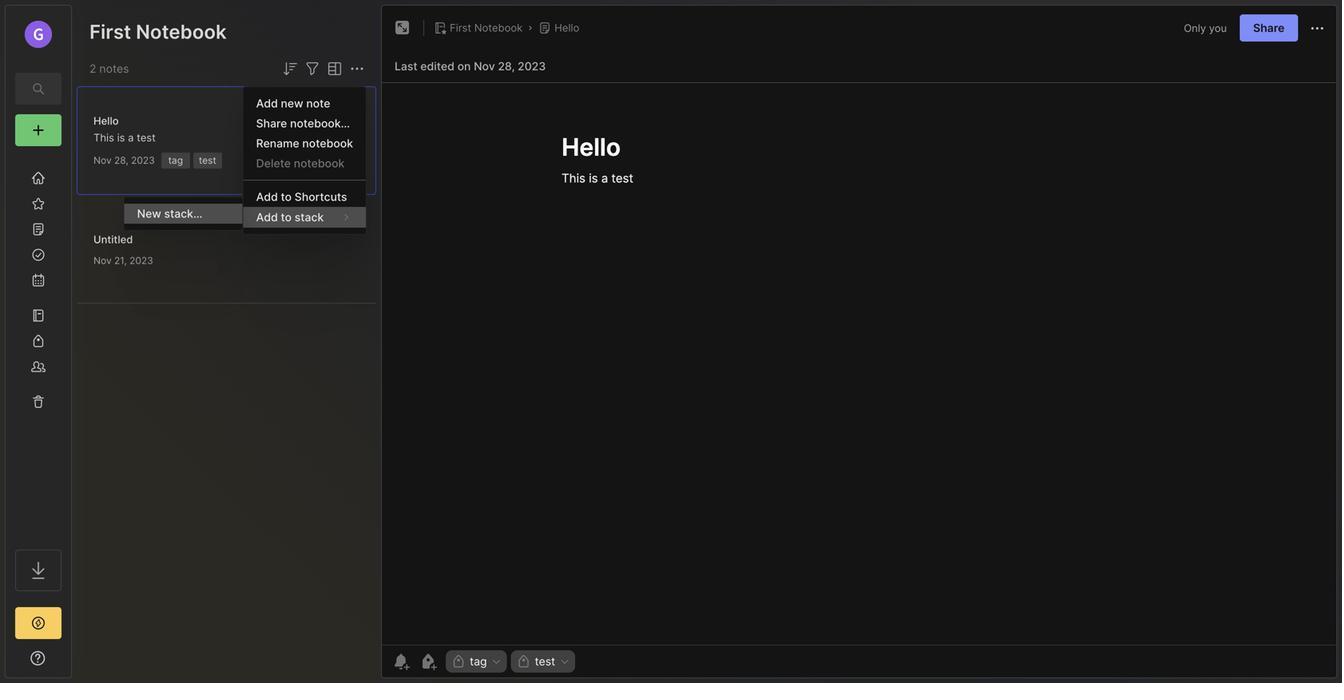 Task type: describe. For each thing, give the bounding box(es) containing it.
stack…
[[164, 207, 203, 221]]

tag inside button
[[470, 655, 487, 669]]

expand note image
[[393, 18, 412, 38]]

hello button
[[536, 17, 583, 39]]

untitled
[[94, 233, 133, 246]]

first notebook button
[[431, 17, 526, 39]]

share inside button
[[1254, 21, 1285, 35]]

2023 inside note window "element"
[[518, 60, 546, 73]]

add for add to stack
[[256, 211, 278, 224]]

this
[[94, 131, 114, 144]]

tree inside main element
[[6, 156, 71, 536]]

account image
[[25, 21, 52, 48]]

add filters image
[[303, 59, 322, 78]]

add to stack
[[256, 211, 324, 224]]

0 vertical spatial tag
[[168, 155, 183, 166]]

Add filters field
[[303, 59, 322, 78]]

test inside hello this is a test
[[137, 131, 156, 144]]

Account field
[[6, 18, 71, 50]]

shortcuts
[[295, 190, 347, 204]]

delete
[[256, 157, 291, 170]]

Note Editor text field
[[382, 82, 1337, 645]]

0 horizontal spatial more actions field
[[348, 59, 367, 78]]

new
[[137, 207, 161, 221]]

share notebook… link
[[244, 114, 366, 133]]

main element
[[0, 0, 77, 683]]

share inside add new note share notebook… rename notebook delete notebook
[[256, 117, 287, 130]]

note window element
[[381, 5, 1338, 683]]

first inside 'button'
[[450, 22, 472, 34]]

to for stack
[[281, 211, 292, 224]]

edited
[[421, 60, 455, 73]]

add a reminder image
[[392, 652, 411, 671]]

notes
[[99, 62, 129, 76]]

add to stack menu item
[[244, 207, 366, 228]]

test Tag actions field
[[556, 656, 571, 667]]

add for add new note share notebook… rename notebook delete notebook
[[256, 97, 278, 110]]

add to stack link
[[244, 207, 366, 228]]

2
[[90, 62, 96, 76]]

0 horizontal spatial notebook
[[136, 20, 227, 44]]

on
[[458, 60, 471, 73]]

hello for hello
[[555, 22, 580, 34]]

last
[[395, 60, 418, 73]]

notebook…
[[290, 117, 350, 130]]

nov 21, 2023
[[94, 255, 153, 267]]

to for shortcuts
[[281, 190, 292, 204]]

edit search image
[[29, 79, 48, 98]]

last edited on nov 28, 2023
[[395, 60, 546, 73]]

hello for hello this is a test
[[94, 115, 119, 127]]

0 vertical spatial notebook
[[302, 137, 353, 150]]

new stack… menu item
[[124, 204, 243, 224]]

home image
[[30, 170, 46, 186]]



Task type: locate. For each thing, give the bounding box(es) containing it.
first up the 2 notes
[[90, 20, 131, 44]]

notebook down rename notebook link
[[294, 157, 345, 170]]

1 vertical spatial 28,
[[114, 155, 128, 166]]

add new note share notebook… rename notebook delete notebook
[[256, 97, 353, 170]]

0 vertical spatial share
[[1254, 21, 1285, 35]]

first notebook inside 'button'
[[450, 22, 523, 34]]

nov for nov 21, 2023
[[94, 255, 112, 267]]

0 horizontal spatial 28,
[[114, 155, 128, 166]]

new
[[281, 97, 303, 110]]

3 add from the top
[[256, 211, 278, 224]]

2 vertical spatial nov
[[94, 255, 112, 267]]

more actions field right share button
[[1309, 18, 1328, 38]]

nov inside note window "element"
[[474, 60, 495, 73]]

2 add from the top
[[256, 190, 278, 204]]

test up new stack… link
[[199, 155, 216, 166]]

test right tag tag actions field
[[535, 655, 556, 669]]

1 vertical spatial test
[[199, 155, 216, 166]]

new stack…
[[137, 207, 203, 221]]

0 horizontal spatial first notebook
[[90, 20, 227, 44]]

0 vertical spatial hello
[[555, 22, 580, 34]]

more actions image right share button
[[1309, 19, 1328, 38]]

0 horizontal spatial first
[[90, 20, 131, 44]]

add up add to stack
[[256, 190, 278, 204]]

0 vertical spatial add
[[256, 97, 278, 110]]

0 vertical spatial more actions field
[[1309, 18, 1328, 38]]

add to shortcuts link
[[244, 187, 366, 207]]

nov 28, 2023
[[94, 155, 155, 166]]

share up rename
[[256, 117, 287, 130]]

1 vertical spatial tag
[[470, 655, 487, 669]]

2 vertical spatial test
[[535, 655, 556, 669]]

2023
[[518, 60, 546, 73], [131, 155, 155, 166], [130, 255, 153, 267]]

more actions image right view options 'field'
[[348, 59, 367, 78]]

0 vertical spatial nov
[[474, 60, 495, 73]]

nov left 21,
[[94, 255, 112, 267]]

hello inside 'button'
[[555, 22, 580, 34]]

notebook
[[302, 137, 353, 150], [294, 157, 345, 170]]

first up on
[[450, 22, 472, 34]]

2023 for nov 21, 2023
[[130, 255, 153, 267]]

more actions image for the right more actions field
[[1309, 19, 1328, 38]]

1 horizontal spatial tag
[[470, 655, 487, 669]]

rename
[[256, 137, 300, 150]]

upgrade image
[[29, 614, 48, 633]]

add inside menu item
[[256, 211, 278, 224]]

rename notebook link
[[244, 133, 366, 153]]

nov right on
[[474, 60, 495, 73]]

tag
[[168, 155, 183, 166], [470, 655, 487, 669]]

is
[[117, 131, 125, 144]]

2 horizontal spatial test
[[535, 655, 556, 669]]

nov
[[474, 60, 495, 73], [94, 155, 112, 166], [94, 255, 112, 267]]

2023 down hello 'button'
[[518, 60, 546, 73]]

0 horizontal spatial share
[[256, 117, 287, 130]]

2 notes
[[90, 62, 129, 76]]

share right the you
[[1254, 21, 1285, 35]]

to left stack
[[281, 211, 292, 224]]

test button
[[511, 651, 576, 673]]

1 horizontal spatial 28,
[[498, 60, 515, 73]]

notebook inside 'button'
[[475, 22, 523, 34]]

first notebook up last edited on nov 28, 2023
[[450, 22, 523, 34]]

1 horizontal spatial first notebook
[[450, 22, 523, 34]]

0 vertical spatial more actions image
[[1309, 19, 1328, 38]]

notebook down notebook…
[[302, 137, 353, 150]]

1 vertical spatial to
[[281, 211, 292, 224]]

add for add to shortcuts
[[256, 190, 278, 204]]

28, inside note window "element"
[[498, 60, 515, 73]]

hello this is a test
[[94, 115, 156, 144]]

1 vertical spatial more actions field
[[348, 59, 367, 78]]

nov for nov 28, 2023
[[94, 155, 112, 166]]

2023 for nov 28, 2023
[[131, 155, 155, 166]]

add down add to shortcuts
[[256, 211, 278, 224]]

only
[[1185, 22, 1207, 34]]

1 horizontal spatial more actions field
[[1309, 18, 1328, 38]]

stack
[[295, 211, 324, 224]]

Add to stack field
[[244, 207, 366, 228]]

a
[[128, 131, 134, 144]]

2 vertical spatial add
[[256, 211, 278, 224]]

share
[[1254, 21, 1285, 35], [256, 117, 287, 130]]

click to expand image
[[70, 654, 82, 673]]

to up add to stack
[[281, 190, 292, 204]]

tag button
[[446, 651, 507, 673]]

2023 right 21,
[[130, 255, 153, 267]]

to inside menu item
[[281, 211, 292, 224]]

1 to from the top
[[281, 190, 292, 204]]

WHAT'S NEW field
[[6, 646, 71, 671]]

note
[[306, 97, 331, 110]]

0 horizontal spatial hello
[[94, 115, 119, 127]]

View options field
[[322, 59, 345, 78]]

2 to from the top
[[281, 211, 292, 224]]

28,
[[498, 60, 515, 73], [114, 155, 128, 166]]

0 vertical spatial test
[[137, 131, 156, 144]]

first
[[90, 20, 131, 44], [450, 22, 472, 34]]

28, down is on the left top
[[114, 155, 128, 166]]

28, right on
[[498, 60, 515, 73]]

1 add from the top
[[256, 97, 278, 110]]

test inside test button
[[535, 655, 556, 669]]

test
[[137, 131, 156, 144], [199, 155, 216, 166], [535, 655, 556, 669]]

tree
[[6, 156, 71, 536]]

tag Tag actions field
[[487, 656, 502, 667]]

hello inside hello this is a test
[[94, 115, 119, 127]]

2023 down a
[[131, 155, 155, 166]]

nov down this
[[94, 155, 112, 166]]

2 vertical spatial 2023
[[130, 255, 153, 267]]

delete notebook link
[[244, 153, 366, 173]]

add tag image
[[419, 652, 438, 671]]

0 vertical spatial to
[[281, 190, 292, 204]]

notebook
[[136, 20, 227, 44], [475, 22, 523, 34]]

add left new in the left top of the page
[[256, 97, 278, 110]]

Sort options field
[[281, 59, 300, 78]]

only you
[[1185, 22, 1228, 34]]

add to shortcuts
[[256, 190, 347, 204]]

more actions field right view options 'field'
[[348, 59, 367, 78]]

1 horizontal spatial test
[[199, 155, 216, 166]]

0 horizontal spatial test
[[137, 131, 156, 144]]

1 vertical spatial share
[[256, 117, 287, 130]]

first notebook
[[90, 20, 227, 44], [450, 22, 523, 34]]

to
[[281, 190, 292, 204], [281, 211, 292, 224]]

hello
[[555, 22, 580, 34], [94, 115, 119, 127]]

1 vertical spatial notebook
[[294, 157, 345, 170]]

1 horizontal spatial hello
[[555, 22, 580, 34]]

1 vertical spatial 2023
[[131, 155, 155, 166]]

dropdown list menu
[[244, 94, 366, 228]]

1 horizontal spatial notebook
[[475, 22, 523, 34]]

0 vertical spatial 2023
[[518, 60, 546, 73]]

add inside add new note share notebook… rename notebook delete notebook
[[256, 97, 278, 110]]

1 vertical spatial add
[[256, 190, 278, 204]]

test right a
[[137, 131, 156, 144]]

21,
[[114, 255, 127, 267]]

0 horizontal spatial tag
[[168, 155, 183, 166]]

first notebook up notes
[[90, 20, 227, 44]]

1 vertical spatial nov
[[94, 155, 112, 166]]

1 horizontal spatial more actions image
[[1309, 19, 1328, 38]]

share button
[[1240, 14, 1299, 42]]

1 vertical spatial hello
[[94, 115, 119, 127]]

add
[[256, 97, 278, 110], [256, 190, 278, 204], [256, 211, 278, 224]]

more actions image
[[1309, 19, 1328, 38], [348, 59, 367, 78]]

1 horizontal spatial first
[[450, 22, 472, 34]]

more actions image for the left more actions field
[[348, 59, 367, 78]]

tag right nov 28, 2023
[[168, 155, 183, 166]]

add new note link
[[244, 94, 366, 114]]

you
[[1210, 22, 1228, 34]]

0 horizontal spatial more actions image
[[348, 59, 367, 78]]

More actions field
[[1309, 18, 1328, 38], [348, 59, 367, 78]]

1 horizontal spatial share
[[1254, 21, 1285, 35]]

0 vertical spatial 28,
[[498, 60, 515, 73]]

tag right "add tag" icon
[[470, 655, 487, 669]]

1 vertical spatial more actions image
[[348, 59, 367, 78]]

new stack… link
[[124, 204, 243, 224]]



Task type: vqa. For each thing, say whether or not it's contained in the screenshot.
first Add from the top of the Dropdown List Menu
yes



